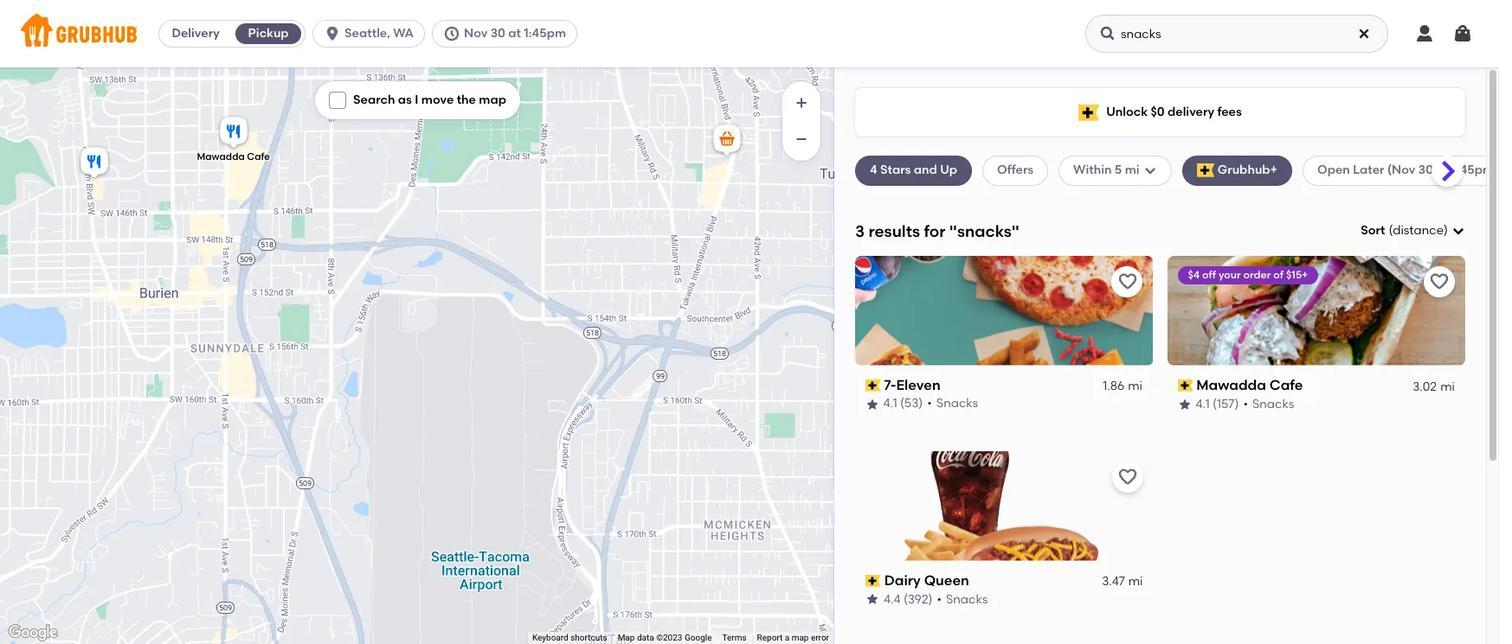 Task type: describe. For each thing, give the bounding box(es) containing it.
svg image inside 'seattle, wa' button
[[324, 25, 341, 42]]

pickup button
[[232, 20, 305, 48]]

"snacks"
[[950, 221, 1020, 241]]

0 horizontal spatial svg image
[[1100, 25, 1117, 42]]

save this restaurant button for 7-eleven
[[1112, 266, 1143, 298]]

distance
[[1393, 223, 1444, 238]]

• snacks for queen
[[937, 592, 988, 607]]

error
[[811, 634, 829, 643]]

pickup
[[248, 26, 289, 41]]

your
[[1219, 269, 1241, 281]]

(
[[1389, 223, 1393, 238]]

save this restaurant image for 7-eleven
[[1117, 272, 1138, 292]]

subscription pass image for dairy queen
[[866, 576, 881, 588]]

1:45pm
[[524, 26, 566, 41]]

3
[[855, 221, 865, 241]]

4.4 (392)
[[884, 592, 933, 607]]

snacks for eleven
[[937, 397, 979, 412]]

at inside button
[[508, 26, 521, 41]]

©2023
[[656, 634, 683, 643]]

report a map error link
[[757, 634, 829, 643]]

seattle,
[[345, 26, 390, 41]]

search as i move the map
[[353, 93, 506, 107]]

7-
[[885, 377, 897, 394]]

fees
[[1218, 105, 1242, 119]]

1 horizontal spatial mawadda cafe
[[1197, 377, 1303, 394]]

svg image inside the nov 30 at 1:45pm button
[[443, 25, 461, 42]]

$15+
[[1286, 269, 1308, 281]]

$4 off your order of $15+
[[1188, 269, 1308, 281]]

as
[[398, 93, 412, 107]]

0 vertical spatial map
[[479, 93, 506, 107]]

• snacks for eleven
[[928, 397, 979, 412]]

4.1 (53)
[[884, 397, 924, 412]]

snacks for cafe
[[1253, 397, 1295, 412]]

save this restaurant button for dairy queen
[[1112, 462, 1143, 493]]

mawadda inside map region
[[197, 151, 245, 162]]

4.4
[[884, 592, 901, 607]]

grubhub plus flag logo image for grubhub+
[[1197, 164, 1214, 178]]

report a map error
[[757, 634, 829, 643]]

cafe inside map region
[[247, 151, 270, 162]]

1 horizontal spatial map
[[792, 634, 809, 643]]

shortcuts
[[571, 634, 607, 643]]

3.47 mi
[[1102, 575, 1143, 590]]

(nov
[[1388, 163, 1416, 178]]

nov 30 at 1:45pm
[[464, 26, 566, 41]]

queen
[[924, 573, 970, 589]]

4
[[870, 163, 878, 178]]

mawadda cafe logo image
[[1167, 256, 1466, 366]]

open
[[1318, 163, 1350, 178]]

main navigation navigation
[[0, 0, 1499, 68]]

unlock $0 delivery fees
[[1107, 105, 1242, 119]]

seattle, wa button
[[313, 20, 432, 48]]

unlock
[[1107, 105, 1148, 119]]

up
[[940, 163, 958, 178]]

google
[[685, 634, 712, 643]]

keyboard shortcuts button
[[532, 633, 607, 645]]

dairy queen image
[[77, 144, 112, 182]]

grubhub plus flag logo image for unlock $0 delivery fees
[[1079, 104, 1100, 121]]

delivery
[[1168, 105, 1215, 119]]

7 eleven image
[[710, 122, 745, 160]]

star icon image for mawadda cafe
[[1178, 398, 1192, 412]]

3.02
[[1413, 379, 1437, 394]]

map region
[[0, 0, 1013, 645]]

sort ( distance )
[[1361, 223, 1448, 238]]

$4
[[1188, 269, 1200, 281]]

)
[[1444, 223, 1448, 238]]

mawadda cafe inside map region
[[197, 151, 270, 162]]

move
[[421, 93, 454, 107]]

1 horizontal spatial mawadda
[[1197, 377, 1267, 394]]

google image
[[4, 622, 61, 645]]

of
[[1274, 269, 1284, 281]]

• snacks for cafe
[[1244, 397, 1295, 412]]

offers
[[997, 163, 1034, 178]]

1.86
[[1104, 379, 1125, 394]]

4.1 for 7-
[[884, 397, 898, 412]]

save this restaurant image for dairy queen
[[1117, 467, 1138, 488]]

• for queen
[[937, 592, 942, 607]]

3.02 mi
[[1413, 379, 1455, 394]]

subscription pass image for 7-eleven
[[866, 380, 881, 392]]



Task type: locate. For each thing, give the bounding box(es) containing it.
stars
[[880, 163, 911, 178]]

1 vertical spatial cafe
[[1270, 377, 1303, 394]]

4.1
[[884, 397, 898, 412], [1196, 397, 1210, 412]]

later
[[1353, 163, 1385, 178]]

1 horizontal spatial cafe
[[1270, 377, 1303, 394]]

• snacks right (157)
[[1244, 397, 1295, 412]]

0 vertical spatial 30
[[491, 26, 506, 41]]

mi right 3.02
[[1441, 379, 1455, 394]]

None field
[[1361, 223, 1466, 240]]

• for eleven
[[928, 397, 933, 412]]

$0
[[1151, 105, 1165, 119]]

within 5 mi
[[1074, 163, 1140, 178]]

terms
[[722, 634, 747, 643]]

star icon image left 4.4
[[866, 593, 880, 607]]

snacks down eleven
[[937, 397, 979, 412]]

for
[[924, 221, 946, 241]]

3 results for "snacks"
[[855, 221, 1020, 241]]

open later (nov 30 at 1:45pm)
[[1318, 163, 1499, 178]]

svg image
[[1100, 25, 1117, 42], [1358, 27, 1371, 41], [1143, 164, 1157, 178]]

subscription pass image left the 7-
[[866, 380, 881, 392]]

5
[[1115, 163, 1122, 178]]

minus icon image
[[793, 131, 810, 148]]

map
[[479, 93, 506, 107], [792, 634, 809, 643]]

1.86 mi
[[1104, 379, 1143, 394]]

30
[[491, 26, 506, 41], [1419, 163, 1434, 178]]

1 horizontal spatial 4.1
[[1196, 397, 1210, 412]]

within
[[1074, 163, 1112, 178]]

1:45pm)
[[1452, 163, 1499, 178]]

i
[[415, 93, 419, 107]]

subscription pass image
[[866, 380, 881, 392], [866, 576, 881, 588]]

1 horizontal spatial at
[[1437, 163, 1449, 178]]

keyboard shortcuts
[[532, 634, 607, 643]]

1 vertical spatial 30
[[1419, 163, 1434, 178]]

grubhub+
[[1218, 163, 1278, 178]]

subscription pass image
[[1178, 380, 1193, 392]]

(157)
[[1213, 397, 1239, 412]]

mi right 5
[[1125, 163, 1140, 178]]

1 vertical spatial at
[[1437, 163, 1449, 178]]

30 inside button
[[491, 26, 506, 41]]

grubhub plus flag logo image left grubhub+
[[1197, 164, 1214, 178]]

4.1 (157)
[[1196, 397, 1239, 412]]

map right the a
[[792, 634, 809, 643]]

30 right (nov
[[1419, 163, 1434, 178]]

star icon image left 4.1 (53)
[[866, 398, 880, 412]]

0 vertical spatial cafe
[[247, 151, 270, 162]]

nov
[[464, 26, 488, 41]]

0 horizontal spatial •
[[928, 397, 933, 412]]

0 horizontal spatial 4.1
[[884, 397, 898, 412]]

4 stars and up
[[870, 163, 958, 178]]

• snacks
[[928, 397, 979, 412], [1244, 397, 1295, 412], [937, 592, 988, 607]]

svg image
[[1415, 23, 1435, 44], [1453, 23, 1474, 44], [324, 25, 341, 42], [443, 25, 461, 42], [332, 95, 343, 106], [1452, 224, 1466, 238]]

a
[[785, 634, 790, 643]]

eleven
[[897, 377, 941, 394]]

subscription pass image left dairy
[[866, 576, 881, 588]]

0 horizontal spatial 30
[[491, 26, 506, 41]]

4.1 for mawadda
[[1196, 397, 1210, 412]]

1 vertical spatial mawadda cafe
[[1197, 377, 1303, 394]]

star icon image for 7-eleven
[[866, 398, 880, 412]]

mi for 7-eleven
[[1129, 379, 1143, 394]]

at left 1:45pm
[[508, 26, 521, 41]]

dairy
[[885, 573, 921, 589]]

7-eleven
[[885, 377, 941, 394]]

wa
[[393, 26, 414, 41]]

7-eleven logo image
[[855, 256, 1154, 366]]

0 horizontal spatial mawadda cafe
[[197, 151, 270, 162]]

map data ©2023 google
[[618, 634, 712, 643]]

save this restaurant image
[[1117, 272, 1138, 292], [1429, 272, 1450, 292], [1117, 467, 1138, 488]]

0 vertical spatial mawadda cafe
[[197, 151, 270, 162]]

order
[[1244, 269, 1271, 281]]

the
[[457, 93, 476, 107]]

4.1 down the 7-
[[884, 397, 898, 412]]

star icon image for dairy queen
[[866, 593, 880, 607]]

snacks down the queen
[[946, 592, 988, 607]]

sort
[[1361, 223, 1386, 238]]

star icon image
[[866, 398, 880, 412], [1178, 398, 1192, 412], [866, 593, 880, 607]]

none field containing sort
[[1361, 223, 1466, 240]]

1 vertical spatial subscription pass image
[[866, 576, 881, 588]]

2 horizontal spatial svg image
[[1358, 27, 1371, 41]]

0 horizontal spatial grubhub plus flag logo image
[[1079, 104, 1100, 121]]

• snacks down the queen
[[937, 592, 988, 607]]

• right (157)
[[1244, 397, 1248, 412]]

1 horizontal spatial •
[[937, 592, 942, 607]]

delivery button
[[159, 20, 232, 48]]

1 subscription pass image from the top
[[866, 380, 881, 392]]

30 right nov at the top left
[[491, 26, 506, 41]]

and
[[914, 163, 937, 178]]

dairy queen logo image
[[855, 452, 1154, 562]]

mi for dairy queen
[[1129, 575, 1143, 590]]

1 horizontal spatial svg image
[[1143, 164, 1157, 178]]

star icon image down subscription pass image
[[1178, 398, 1192, 412]]

•
[[928, 397, 933, 412], [1244, 397, 1248, 412], [937, 592, 942, 607]]

(53)
[[901, 397, 924, 412]]

mi right 3.47 at the right bottom of the page
[[1129, 575, 1143, 590]]

• right (53)
[[928, 397, 933, 412]]

1 horizontal spatial 30
[[1419, 163, 1434, 178]]

results
[[869, 221, 920, 241]]

• down the queen
[[937, 592, 942, 607]]

snacks for queen
[[946, 592, 988, 607]]

report
[[757, 634, 783, 643]]

0 vertical spatial grubhub plus flag logo image
[[1079, 104, 1100, 121]]

delivery
[[172, 26, 220, 41]]

mawadda
[[197, 151, 245, 162], [1197, 377, 1267, 394]]

2 horizontal spatial •
[[1244, 397, 1248, 412]]

grubhub plus flag logo image
[[1079, 104, 1100, 121], [1197, 164, 1214, 178]]

0 horizontal spatial map
[[479, 93, 506, 107]]

0 vertical spatial mawadda
[[197, 151, 245, 162]]

search
[[353, 93, 395, 107]]

map
[[618, 634, 635, 643]]

cafe
[[247, 151, 270, 162], [1270, 377, 1303, 394]]

terms link
[[722, 634, 747, 643]]

1 vertical spatial mawadda
[[1197, 377, 1267, 394]]

1 vertical spatial map
[[792, 634, 809, 643]]

mi right '1.86'
[[1129, 379, 1143, 394]]

keyboard
[[532, 634, 569, 643]]

save this restaurant button
[[1112, 266, 1143, 298], [1424, 266, 1455, 298], [1112, 462, 1143, 493]]

0 vertical spatial at
[[508, 26, 521, 41]]

map right the
[[479, 93, 506, 107]]

nov 30 at 1:45pm button
[[432, 20, 584, 48]]

mi
[[1125, 163, 1140, 178], [1129, 379, 1143, 394], [1441, 379, 1455, 394], [1129, 575, 1143, 590]]

4.1 left (157)
[[1196, 397, 1210, 412]]

2 4.1 from the left
[[1196, 397, 1210, 412]]

2 subscription pass image from the top
[[866, 576, 881, 588]]

plus icon image
[[793, 94, 810, 112]]

at left 1:45pm)
[[1437, 163, 1449, 178]]

at
[[508, 26, 521, 41], [1437, 163, 1449, 178]]

1 horizontal spatial grubhub plus flag logo image
[[1197, 164, 1214, 178]]

seattle, wa
[[345, 26, 414, 41]]

dairy queen
[[885, 573, 970, 589]]

0 vertical spatial subscription pass image
[[866, 380, 881, 392]]

off
[[1203, 269, 1217, 281]]

• snacks down eleven
[[928, 397, 979, 412]]

0 horizontal spatial mawadda
[[197, 151, 245, 162]]

mawadda cafe
[[197, 151, 270, 162], [1197, 377, 1303, 394]]

0 horizontal spatial cafe
[[247, 151, 270, 162]]

mawadda cafe image
[[216, 114, 251, 152]]

3.47
[[1102, 575, 1125, 590]]

1 4.1 from the left
[[884, 397, 898, 412]]

(392)
[[904, 592, 933, 607]]

grubhub plus flag logo image left unlock
[[1079, 104, 1100, 121]]

1 vertical spatial grubhub plus flag logo image
[[1197, 164, 1214, 178]]

• for cafe
[[1244, 397, 1248, 412]]

mi for mawadda cafe
[[1441, 379, 1455, 394]]

snacks right (157)
[[1253, 397, 1295, 412]]

Search for food, convenience, alcohol... search field
[[1086, 15, 1389, 53]]

data
[[637, 634, 654, 643]]

0 horizontal spatial at
[[508, 26, 521, 41]]



Task type: vqa. For each thing, say whether or not it's contained in the screenshot.
7-Eleven
yes



